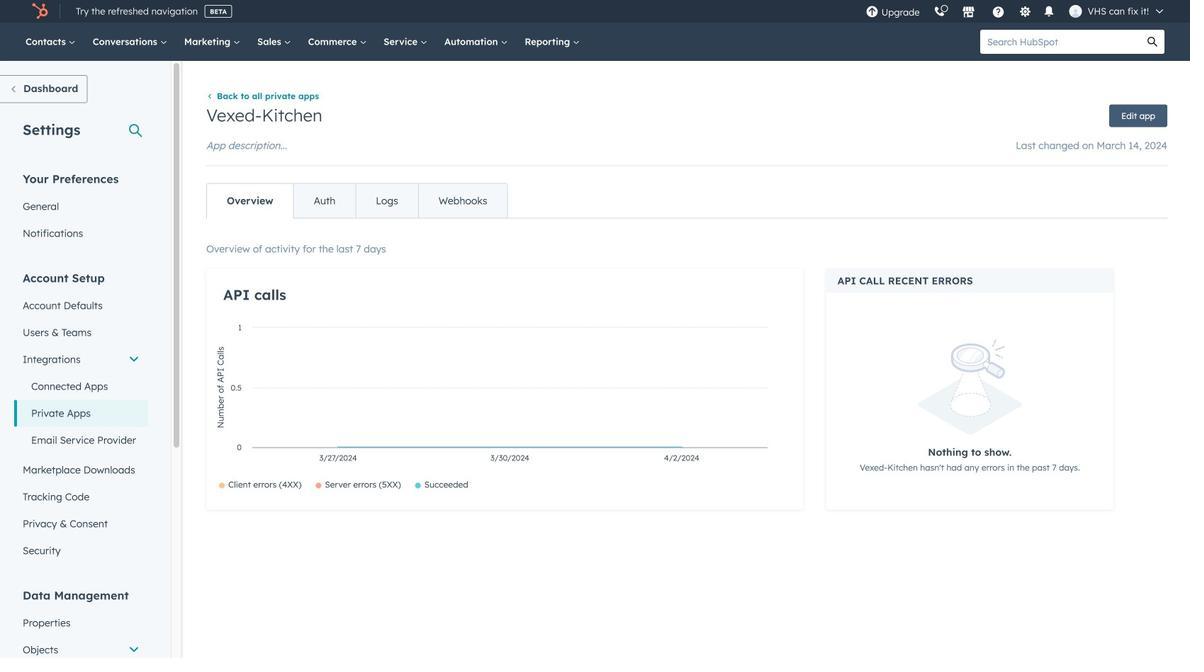 Task type: describe. For each thing, give the bounding box(es) containing it.
account setup element
[[14, 270, 148, 565]]

toggle series visibility region
[[316, 479, 468, 490]]

terry turtle image
[[1069, 5, 1082, 18]]



Task type: locate. For each thing, give the bounding box(es) containing it.
your preferences element
[[14, 171, 148, 247]]

menu
[[859, 0, 1173, 23]]

navigation
[[206, 183, 508, 219]]

interactive chart image
[[206, 321, 803, 493]]

marketplaces image
[[962, 6, 975, 19]]

Search HubSpot search field
[[980, 30, 1141, 54]]

data management element
[[14, 588, 148, 659]]



Task type: vqa. For each thing, say whether or not it's contained in the screenshot.
Link opens in a new window image
no



